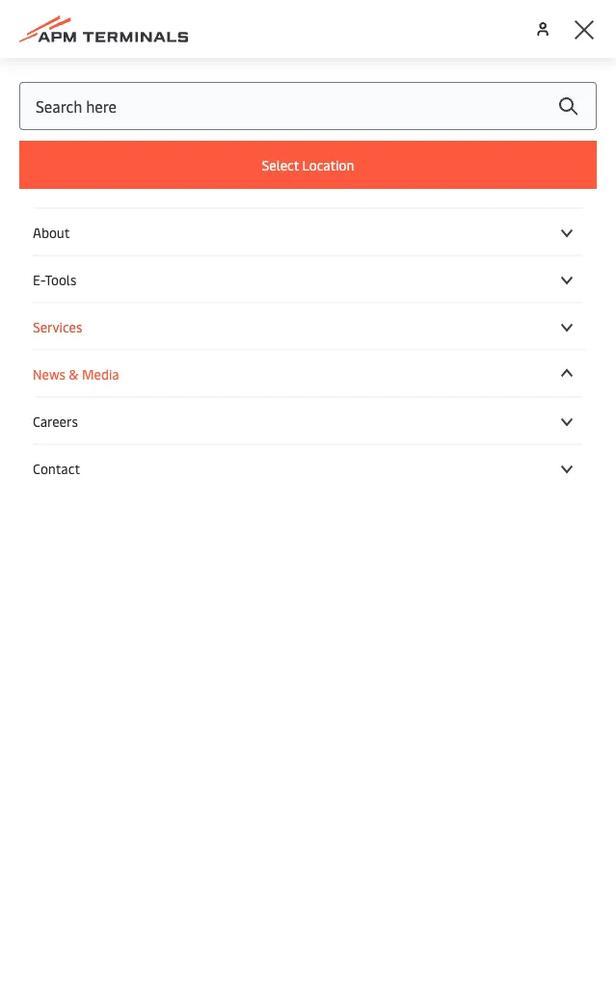 Task type: vqa. For each thing, say whether or not it's contained in the screenshot.
the Select Location
yes



Task type: describe. For each thing, give the bounding box(es) containing it.
news
[[33, 364, 65, 383]]

can't
[[157, 462, 221, 504]]

find
[[229, 462, 282, 504]]

sorry we can't find that page
[[31, 462, 420, 504]]

<
[[36, 410, 42, 428]]

that
[[290, 462, 346, 504]]

careers button
[[33, 412, 583, 430]]

news & media button
[[33, 364, 583, 383]]

global
[[46, 410, 85, 428]]

e-tools
[[33, 270, 76, 288]]

contact
[[33, 459, 80, 477]]

sorry
[[31, 462, 103, 504]]

home
[[88, 410, 124, 428]]

services button
[[33, 317, 583, 336]]

404 image
[[0, 58, 616, 405]]



Task type: locate. For each thing, give the bounding box(es) containing it.
None submit
[[539, 82, 597, 130]]

select location
[[262, 156, 354, 174]]

select location button
[[19, 141, 597, 189]]

we
[[110, 462, 149, 504]]

about button
[[33, 223, 583, 241]]

e-
[[33, 270, 45, 288]]

tools
[[45, 270, 76, 288]]

location
[[302, 156, 354, 174]]

news & media
[[33, 364, 119, 383]]

e-tools button
[[33, 270, 583, 288]]

media
[[82, 364, 119, 383]]

services
[[33, 317, 82, 336]]

careers
[[33, 412, 78, 430]]

< global home
[[36, 410, 124, 428]]

&
[[69, 364, 79, 383]]

about
[[33, 223, 70, 241]]

global home link
[[46, 410, 124, 428]]

Global search search field
[[19, 82, 597, 130]]

select
[[262, 156, 299, 174]]

page
[[353, 462, 420, 504]]

contact button
[[33, 459, 583, 477]]



